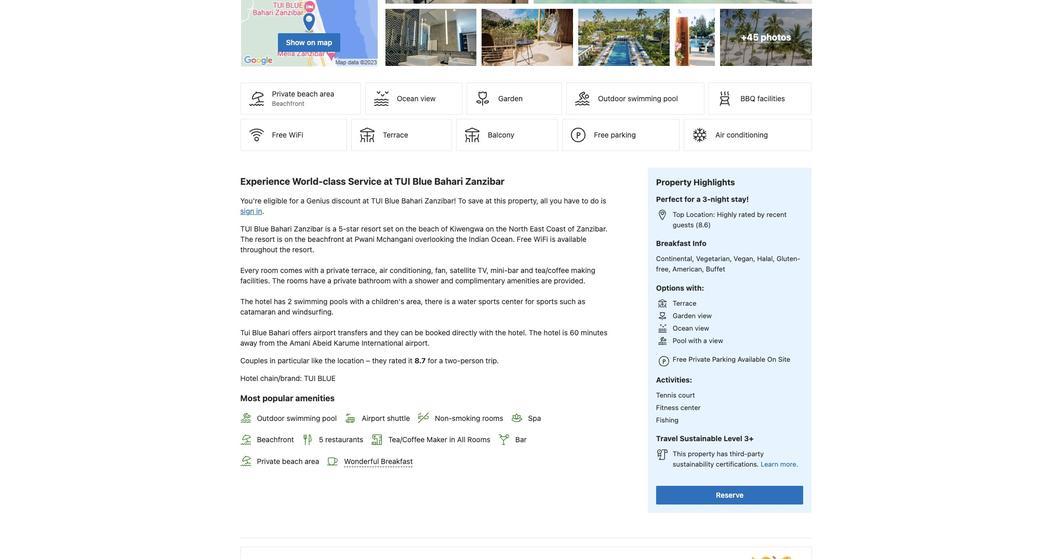 Task type: locate. For each thing, give the bounding box(es) containing it.
wifi
[[289, 130, 303, 139], [534, 235, 548, 244]]

center down bar
[[502, 297, 523, 306]]

sports right water
[[478, 297, 500, 306]]

for right eligible
[[289, 196, 299, 205]]

eligible
[[264, 196, 287, 205]]

1 vertical spatial they
[[372, 357, 387, 365]]

2 horizontal spatial in
[[449, 436, 455, 444]]

blue
[[413, 176, 432, 187], [385, 196, 399, 205], [254, 225, 269, 233], [252, 328, 267, 337]]

2 vertical spatial beach
[[282, 457, 303, 466]]

free inside 'button'
[[594, 130, 609, 139]]

rooms
[[468, 436, 491, 444]]

is down coast
[[550, 235, 556, 244]]

outdoor down popular
[[257, 414, 285, 423]]

the down kiwengwa
[[456, 235, 467, 244]]

0 vertical spatial swimming
[[628, 94, 662, 103]]

ocean view
[[397, 94, 436, 103], [673, 324, 709, 332]]

8.7
[[415, 357, 426, 365]]

1 vertical spatial has
[[717, 450, 728, 459]]

most
[[240, 394, 260, 403]]

free inside tui blue bahari zanzibar is a 5-star resort set on the beach of kiwengwa on the north east coast of zanzibar. the resort is on the beachfront at pwani mchangani overlooking the indian ocean. free wifi is available throughout the resort. every room comes with a private terrace, air conditioning, fan, satellite tv, mini-bar and tea/coffee making facilities. the rooms have a private bathroom with a shower and complimentary amenities are provided. the hotel has 2 swimming pools with a children's area, there is a water sports center for sports such as catamaran and windsurfing. tui blue bahari offers airport transfers and they can be booked directly with the hotel. the hotel is 60 minutes away from the amani abeid karume international airport.
[[517, 235, 532, 244]]

at right the "service"
[[384, 176, 393, 187]]

garden view
[[673, 312, 712, 320]]

free left parking
[[594, 130, 609, 139]]

kiwengwa
[[450, 225, 484, 233]]

1 vertical spatial terrace
[[673, 299, 697, 308]]

complimentary
[[455, 277, 505, 285]]

beach
[[297, 89, 318, 98], [419, 225, 439, 233], [282, 457, 303, 466]]

wonderful breakfast
[[344, 457, 413, 466]]

ocean
[[397, 94, 419, 103], [673, 324, 693, 332]]

1 vertical spatial beach
[[419, 225, 439, 233]]

1 vertical spatial garden
[[673, 312, 696, 320]]

0 horizontal spatial ocean view
[[397, 94, 436, 103]]

resort up pwani
[[361, 225, 381, 233]]

non-smoking rooms
[[435, 414, 503, 423]]

0 horizontal spatial sports
[[478, 297, 500, 306]]

is right there
[[445, 297, 450, 306]]

1 horizontal spatial rated
[[739, 210, 755, 219]]

0 vertical spatial rooms
[[287, 277, 308, 285]]

hotel
[[255, 297, 272, 306], [544, 328, 561, 337]]

pool inside button
[[664, 94, 678, 103]]

overlooking
[[415, 235, 454, 244]]

tui inside you're eligible for a genius discount at tui blue bahari zanzibar! to save at this property, all you have to do is sign in .
[[371, 196, 383, 205]]

bahari down eligible
[[271, 225, 292, 233]]

swimming up parking
[[628, 94, 662, 103]]

comes
[[280, 266, 302, 275]]

tui down experience world-class service at tui blue bahari zanzibar
[[371, 196, 383, 205]]

0 horizontal spatial area
[[305, 457, 319, 466]]

property,
[[508, 196, 538, 205]]

(8.6)
[[696, 221, 711, 229]]

on
[[307, 38, 315, 47], [395, 225, 404, 233], [486, 225, 494, 233], [284, 235, 293, 244]]

1 horizontal spatial amenities
[[507, 277, 539, 285]]

1 horizontal spatial garden
[[673, 312, 696, 320]]

center inside tui blue bahari zanzibar is a 5-star resort set on the beach of kiwengwa on the north east coast of zanzibar. the resort is on the beachfront at pwani mchangani overlooking the indian ocean. free wifi is available throughout the resort. every room comes with a private terrace, air conditioning, fan, satellite tv, mini-bar and tea/coffee making facilities. the rooms have a private bathroom with a shower and complimentary amenities are provided. the hotel has 2 swimming pools with a children's area, there is a water sports center for sports such as catamaran and windsurfing. tui blue bahari offers airport transfers and they can be booked directly with the hotel. the hotel is 60 minutes away from the amani abeid karume international airport.
[[502, 297, 523, 306]]

1 horizontal spatial of
[[568, 225, 575, 233]]

hotel left 60
[[544, 328, 561, 337]]

of
[[441, 225, 448, 233], [568, 225, 575, 233]]

have
[[564, 196, 580, 205], [310, 277, 326, 285]]

the right like
[[325, 357, 336, 365]]

1 vertical spatial hotel
[[544, 328, 561, 337]]

sign in link
[[240, 207, 262, 216]]

they up international
[[384, 328, 399, 337]]

directly
[[452, 328, 477, 337]]

private inside private beach area beachfront
[[272, 89, 295, 98]]

in right 'sign'
[[256, 207, 262, 216]]

1 horizontal spatial pool
[[664, 94, 678, 103]]

bahari left zanzibar!
[[401, 196, 423, 205]]

sports left such
[[536, 297, 558, 306]]

amani
[[290, 339, 310, 348]]

0 vertical spatial ocean view
[[397, 94, 436, 103]]

hotel up the catamaran
[[255, 297, 272, 306]]

1 vertical spatial rated
[[389, 357, 406, 365]]

2 vertical spatial swimming
[[287, 414, 320, 423]]

is inside you're eligible for a genius discount at tui blue bahari zanzibar! to save at this property, all you have to do is sign in .
[[601, 196, 606, 205]]

blue up you're eligible for a genius discount at tui blue bahari zanzibar! to save at this property, all you have to do is sign in .
[[413, 176, 432, 187]]

1 vertical spatial in
[[270, 357, 276, 365]]

amenities
[[507, 277, 539, 285], [295, 394, 335, 403]]

windsurfing.
[[292, 308, 334, 317]]

transfers
[[338, 328, 368, 337]]

1 vertical spatial breakfast
[[381, 457, 413, 466]]

for
[[685, 195, 695, 204], [289, 196, 299, 205], [525, 297, 535, 306], [428, 357, 437, 365]]

available
[[558, 235, 587, 244]]

is right do
[[601, 196, 606, 205]]

0 vertical spatial resort
[[361, 225, 381, 233]]

0 horizontal spatial hotel
[[255, 297, 272, 306]]

1 horizontal spatial in
[[270, 357, 276, 365]]

rooms inside tui blue bahari zanzibar is a 5-star resort set on the beach of kiwengwa on the north east coast of zanzibar. the resort is on the beachfront at pwani mchangani overlooking the indian ocean. free wifi is available throughout the resort. every room comes with a private terrace, air conditioning, fan, satellite tv, mini-bar and tea/coffee making facilities. the rooms have a private bathroom with a shower and complimentary amenities are provided. the hotel has 2 swimming pools with a children's area, there is a water sports center for sports such as catamaran and windsurfing. tui blue bahari offers airport transfers and they can be booked directly with the hotel. the hotel is 60 minutes away from the amani abeid karume international airport.
[[287, 277, 308, 285]]

a left genius
[[301, 196, 305, 205]]

with right pools
[[350, 297, 364, 306]]

2 vertical spatial private
[[257, 457, 280, 466]]

0 horizontal spatial amenities
[[295, 394, 335, 403]]

bbq facilities button
[[709, 83, 812, 115]]

air conditioning
[[716, 130, 768, 139]]

area inside private beach area beachfront
[[320, 89, 334, 98]]

0 horizontal spatial ocean
[[397, 94, 419, 103]]

continental, vegetarian, vegan, halal, gluten- free, american, buffet
[[656, 255, 801, 274]]

show on map
[[286, 38, 332, 47]]

amenities down blue
[[295, 394, 335, 403]]

swimming inside tui blue bahari zanzibar is a 5-star resort set on the beach of kiwengwa on the north east coast of zanzibar. the resort is on the beachfront at pwani mchangani overlooking the indian ocean. free wifi is available throughout the resort. every room comes with a private terrace, air conditioning, fan, satellite tv, mini-bar and tea/coffee making facilities. the rooms have a private bathroom with a shower and complimentary amenities are provided. the hotel has 2 swimming pools with a children's area, there is a water sports center for sports such as catamaran and windsurfing. tui blue bahari offers airport transfers and they can be booked directly with the hotel. the hotel is 60 minutes away from the amani abeid karume international airport.
[[294, 297, 328, 306]]

1 horizontal spatial ocean
[[673, 324, 693, 332]]

private for private beach area beachfront
[[272, 89, 295, 98]]

outdoor up the free parking
[[598, 94, 626, 103]]

from
[[259, 339, 275, 348]]

american,
[[673, 265, 704, 274]]

1 vertical spatial have
[[310, 277, 326, 285]]

1 horizontal spatial has
[[717, 450, 728, 459]]

0 horizontal spatial outdoor
[[257, 414, 285, 423]]

star
[[346, 225, 359, 233]]

conditioning
[[727, 130, 768, 139]]

class
[[323, 176, 346, 187]]

they right the '–'
[[372, 357, 387, 365]]

garden up pool
[[673, 312, 696, 320]]

in down the from
[[270, 357, 276, 365]]

indian
[[469, 235, 489, 244]]

private left terrace,
[[326, 266, 349, 275]]

at down "star"
[[346, 235, 353, 244]]

1 vertical spatial swimming
[[294, 297, 328, 306]]

bahari up the from
[[269, 328, 290, 337]]

terrace up garden view
[[673, 299, 697, 308]]

0 vertical spatial outdoor
[[598, 94, 626, 103]]

0 horizontal spatial in
[[256, 207, 262, 216]]

swimming down the most popular amenities
[[287, 414, 320, 423]]

outdoor inside button
[[598, 94, 626, 103]]

air
[[716, 130, 725, 139]]

outdoor swimming pool inside button
[[598, 94, 678, 103]]

rooms down comes
[[287, 277, 308, 285]]

0 vertical spatial center
[[502, 297, 523, 306]]

0 vertical spatial has
[[274, 297, 286, 306]]

0 horizontal spatial pool
[[322, 414, 337, 423]]

all
[[540, 196, 548, 205]]

bahari inside you're eligible for a genius discount at tui blue bahari zanzibar! to save at this property, all you have to do is sign in .
[[401, 196, 423, 205]]

0 vertical spatial wifi
[[289, 130, 303, 139]]

1 horizontal spatial wifi
[[534, 235, 548, 244]]

amenities down bar
[[507, 277, 539, 285]]

activities:
[[656, 376, 692, 385]]

resort up throughout
[[255, 235, 275, 244]]

beachfront inside private beach area beachfront
[[272, 100, 304, 108]]

0 horizontal spatial has
[[274, 297, 286, 306]]

air conditioning button
[[684, 119, 812, 151]]

0 vertical spatial they
[[384, 328, 399, 337]]

in left all
[[449, 436, 455, 444]]

1 horizontal spatial have
[[564, 196, 580, 205]]

most popular amenities
[[240, 394, 335, 403]]

they
[[384, 328, 399, 337], [372, 357, 387, 365]]

free for free parking
[[594, 130, 609, 139]]

terrace inside button
[[383, 130, 408, 139]]

center inside the tennis court fitness center fishing
[[681, 404, 701, 412]]

private up pools
[[333, 277, 357, 285]]

rooms up the rooms
[[482, 414, 503, 423]]

recent
[[767, 210, 787, 219]]

1 vertical spatial center
[[681, 404, 701, 412]]

1 horizontal spatial hotel
[[544, 328, 561, 337]]

0 vertical spatial garden
[[498, 94, 523, 103]]

0 horizontal spatial rooms
[[287, 277, 308, 285]]

1 horizontal spatial outdoor swimming pool
[[598, 94, 678, 103]]

0 vertical spatial private
[[326, 266, 349, 275]]

0 horizontal spatial center
[[502, 297, 523, 306]]

tui up you're eligible for a genius discount at tui blue bahari zanzibar! to save at this property, all you have to do is sign in .
[[395, 176, 410, 187]]

a
[[697, 195, 701, 204], [301, 196, 305, 205], [333, 225, 337, 233], [320, 266, 324, 275], [328, 277, 332, 285], [409, 277, 413, 285], [366, 297, 370, 306], [452, 297, 456, 306], [704, 337, 707, 345], [439, 357, 443, 365]]

zanzibar up save
[[465, 176, 505, 187]]

1 horizontal spatial area
[[320, 89, 334, 98]]

blue inside you're eligible for a genius discount at tui blue bahari zanzibar! to save at this property, all you have to do is sign in .
[[385, 196, 399, 205]]

have inside tui blue bahari zanzibar is a 5-star resort set on the beach of kiwengwa on the north east coast of zanzibar. the resort is on the beachfront at pwani mchangani overlooking the indian ocean. free wifi is available throughout the resort. every room comes with a private terrace, air conditioning, fan, satellite tv, mini-bar and tea/coffee making facilities. the rooms have a private bathroom with a shower and complimentary amenities are provided. the hotel has 2 swimming pools with a children's area, there is a water sports center for sports such as catamaran and windsurfing. tui blue bahari offers airport transfers and they can be booked directly with the hotel. the hotel is 60 minutes away from the amani abeid karume international airport.
[[310, 277, 326, 285]]

show on map button
[[240, 0, 378, 67], [278, 33, 341, 52]]

0 vertical spatial area
[[320, 89, 334, 98]]

the up ocean.
[[496, 225, 507, 233]]

0 vertical spatial terrace
[[383, 130, 408, 139]]

1 vertical spatial ocean
[[673, 324, 693, 332]]

free inside button
[[272, 130, 287, 139]]

with right the "directly"
[[479, 328, 493, 337]]

bathroom
[[358, 277, 391, 285]]

blue down experience world-class service at tui blue bahari zanzibar
[[385, 196, 399, 205]]

tui inside tui blue bahari zanzibar is a 5-star resort set on the beach of kiwengwa on the north east coast of zanzibar. the resort is on the beachfront at pwani mchangani overlooking the indian ocean. free wifi is available throughout the resort. every room comes with a private terrace, air conditioning, fan, satellite tv, mini-bar and tea/coffee making facilities. the rooms have a private bathroom with a shower and complimentary amenities are provided. the hotel has 2 swimming pools with a children's area, there is a water sports center for sports such as catamaran and windsurfing. tui blue bahari offers airport transfers and they can be booked directly with the hotel. the hotel is 60 minutes away from the amani abeid karume international airport.
[[240, 225, 252, 233]]

ocean view inside ocean view button
[[397, 94, 436, 103]]

0 horizontal spatial outdoor swimming pool
[[257, 414, 337, 423]]

on left map
[[307, 38, 315, 47]]

0 vertical spatial hotel
[[255, 297, 272, 306]]

is
[[601, 196, 606, 205], [325, 225, 331, 233], [277, 235, 282, 244], [550, 235, 556, 244], [445, 297, 450, 306], [562, 328, 568, 337]]

the up mchangani
[[406, 225, 417, 233]]

terrace down ocean view button
[[383, 130, 408, 139]]

0 vertical spatial private
[[272, 89, 295, 98]]

2 vertical spatial in
[[449, 436, 455, 444]]

outdoor swimming pool up parking
[[598, 94, 678, 103]]

has left third-
[[717, 450, 728, 459]]

rated left by
[[739, 210, 755, 219]]

beach inside private beach area beachfront
[[297, 89, 318, 98]]

wonderful
[[344, 457, 379, 466]]

1 horizontal spatial breakfast
[[656, 239, 691, 248]]

area for private beach area
[[305, 457, 319, 466]]

restaurants
[[325, 436, 363, 444]]

garden inside button
[[498, 94, 523, 103]]

ocean view button
[[365, 83, 462, 115]]

0 horizontal spatial wifi
[[289, 130, 303, 139]]

1 horizontal spatial ocean view
[[673, 324, 709, 332]]

beachfront up "private beach area" on the bottom
[[257, 436, 294, 444]]

terrace button
[[351, 119, 452, 151]]

0 vertical spatial in
[[256, 207, 262, 216]]

of up available
[[568, 225, 575, 233]]

they inside tui blue bahari zanzibar is a 5-star resort set on the beach of kiwengwa on the north east coast of zanzibar. the resort is on the beachfront at pwani mchangani overlooking the indian ocean. free wifi is available throughout the resort. every room comes with a private terrace, air conditioning, fan, satellite tv, mini-bar and tea/coffee making facilities. the rooms have a private bathroom with a shower and complimentary amenities are provided. the hotel has 2 swimming pools with a children's area, there is a water sports center for sports such as catamaran and windsurfing. tui blue bahari offers airport transfers and they can be booked directly with the hotel. the hotel is 60 minutes away from the amani abeid karume international airport.
[[384, 328, 399, 337]]

ocean up pool
[[673, 324, 693, 332]]

0 vertical spatial amenities
[[507, 277, 539, 285]]

0 vertical spatial beachfront
[[272, 100, 304, 108]]

are
[[541, 277, 552, 285]]

0 horizontal spatial of
[[441, 225, 448, 233]]

beach inside tui blue bahari zanzibar is a 5-star resort set on the beach of kiwengwa on the north east coast of zanzibar. the resort is on the beachfront at pwani mchangani overlooking the indian ocean. free wifi is available throughout the resort. every room comes with a private terrace, air conditioning, fan, satellite tv, mini-bar and tea/coffee making facilities. the rooms have a private bathroom with a shower and complimentary amenities are provided. the hotel has 2 swimming pools with a children's area, there is a water sports center for sports such as catamaran and windsurfing. tui blue bahari offers airport transfers and they can be booked directly with the hotel. the hotel is 60 minutes away from the amani abeid karume international airport.
[[419, 225, 439, 233]]

beach for private beach area beachfront
[[297, 89, 318, 98]]

0 vertical spatial ocean
[[397, 94, 419, 103]]

wifi inside button
[[289, 130, 303, 139]]

1 vertical spatial amenities
[[295, 394, 335, 403]]

0 horizontal spatial terrace
[[383, 130, 408, 139]]

info
[[693, 239, 707, 248]]

1 sports from the left
[[478, 297, 500, 306]]

has left the 2
[[274, 297, 286, 306]]

0 vertical spatial outdoor swimming pool
[[598, 94, 678, 103]]

area down map
[[320, 89, 334, 98]]

garden
[[498, 94, 523, 103], [673, 312, 696, 320]]

0 vertical spatial pool
[[664, 94, 678, 103]]

view inside ocean view button
[[421, 94, 436, 103]]

amenities inside tui blue bahari zanzibar is a 5-star resort set on the beach of kiwengwa on the north east coast of zanzibar. the resort is on the beachfront at pwani mchangani overlooking the indian ocean. free wifi is available throughout the resort. every room comes with a private terrace, air conditioning, fan, satellite tv, mini-bar and tea/coffee making facilities. the rooms have a private bathroom with a shower and complimentary amenities are provided. the hotel has 2 swimming pools with a children's area, there is a water sports center for sports such as catamaran and windsurfing. tui blue bahari offers airport transfers and they can be booked directly with the hotel. the hotel is 60 minutes away from the amani abeid karume international airport.
[[507, 277, 539, 285]]

is left 60
[[562, 328, 568, 337]]

in inside you're eligible for a genius discount at tui blue bahari zanzibar! to save at this property, all you have to do is sign in .
[[256, 207, 262, 216]]

0 vertical spatial have
[[564, 196, 580, 205]]

hotel.
[[508, 328, 527, 337]]

free down north
[[517, 235, 532, 244]]

for up hotel.
[[525, 297, 535, 306]]

1 horizontal spatial outdoor
[[598, 94, 626, 103]]

can
[[401, 328, 413, 337]]

area
[[320, 89, 334, 98], [305, 457, 319, 466]]

booked
[[425, 328, 450, 337]]

1 vertical spatial wifi
[[534, 235, 548, 244]]

3-
[[703, 195, 711, 204]]

garden for garden view
[[673, 312, 696, 320]]

private beach area
[[257, 457, 319, 466]]

airport
[[362, 414, 385, 423]]

on up indian
[[486, 225, 494, 233]]

there
[[425, 297, 443, 306]]

0 vertical spatial zanzibar
[[465, 176, 505, 187]]

1 horizontal spatial sports
[[536, 297, 558, 306]]

ocean up terrace button
[[397, 94, 419, 103]]

guests
[[673, 221, 694, 229]]

swimming up 'windsurfing.' at the left bottom of the page
[[294, 297, 328, 306]]

in
[[256, 207, 262, 216], [270, 357, 276, 365], [449, 436, 455, 444]]

0 horizontal spatial have
[[310, 277, 326, 285]]

1 of from the left
[[441, 225, 448, 233]]

0 horizontal spatial rated
[[389, 357, 406, 365]]

breakfast down the tea/coffee
[[381, 457, 413, 466]]

1 vertical spatial zanzibar
[[294, 225, 323, 233]]

0 horizontal spatial garden
[[498, 94, 523, 103]]

1 vertical spatial area
[[305, 457, 319, 466]]

couples
[[240, 357, 268, 365]]

1 vertical spatial resort
[[255, 235, 275, 244]]

bbq facilities
[[741, 94, 785, 103]]

0 horizontal spatial breakfast
[[381, 457, 413, 466]]

top location: highly rated by recent guests (8.6)
[[673, 210, 787, 229]]

breakfast up 'continental,'
[[656, 239, 691, 248]]

the up throughout
[[240, 235, 253, 244]]

area down 5
[[305, 457, 319, 466]]

private beach area beachfront
[[272, 89, 334, 108]]

for left 3-
[[685, 195, 695, 204]]

free down private beach area beachfront at the left of the page
[[272, 130, 287, 139]]

rated inside top location: highly rated by recent guests (8.6)
[[739, 210, 755, 219]]

free for free wifi
[[272, 130, 287, 139]]

a right comes
[[320, 266, 324, 275]]

0 vertical spatial beach
[[297, 89, 318, 98]]

property highlights
[[656, 178, 735, 187]]

with right pool
[[688, 337, 702, 345]]

smoking
[[452, 414, 480, 423]]

0 horizontal spatial zanzibar
[[294, 225, 323, 233]]

1 vertical spatial rooms
[[482, 414, 503, 423]]

zanzibar
[[465, 176, 505, 187], [294, 225, 323, 233]]

1 vertical spatial outdoor
[[257, 414, 285, 423]]

garden for garden
[[498, 94, 523, 103]]

with right comes
[[304, 266, 318, 275]]

bar
[[508, 266, 519, 275]]

1 horizontal spatial center
[[681, 404, 701, 412]]

wifi down private beach area beachfront at the left of the page
[[289, 130, 303, 139]]

is up beachfront
[[325, 225, 331, 233]]

the
[[240, 235, 253, 244], [272, 277, 285, 285], [240, 297, 253, 306], [529, 328, 542, 337]]

balcony button
[[456, 119, 558, 151]]

area for private beach area beachfront
[[320, 89, 334, 98]]

0 vertical spatial rated
[[739, 210, 755, 219]]

free down pool
[[673, 355, 687, 364]]

mchangani
[[377, 235, 413, 244]]

beachfront up free wifi
[[272, 100, 304, 108]]

beachfront
[[308, 235, 344, 244]]

vegetarian,
[[696, 255, 732, 263]]

top
[[673, 210, 685, 219]]

certifications.
[[716, 461, 759, 469]]



Task type: describe. For each thing, give the bounding box(es) containing it.
tui
[[240, 328, 250, 337]]

at inside tui blue bahari zanzibar is a 5-star resort set on the beach of kiwengwa on the north east coast of zanzibar. the resort is on the beachfront at pwani mchangani overlooking the indian ocean. free wifi is available throughout the resort. every room comes with a private terrace, air conditioning, fan, satellite tv, mini-bar and tea/coffee making facilities. the rooms have a private bathroom with a shower and complimentary amenities are provided. the hotel has 2 swimming pools with a children's area, there is a water sports center for sports such as catamaran and windsurfing. tui blue bahari offers airport transfers and they can be booked directly with the hotel. the hotel is 60 minutes away from the amani abeid karume international airport.
[[346, 235, 353, 244]]

for inside tui blue bahari zanzibar is a 5-star resort set on the beach of kiwengwa on the north east coast of zanzibar. the resort is on the beachfront at pwani mchangani overlooking the indian ocean. free wifi is available throughout the resort. every room comes with a private terrace, air conditioning, fan, satellite tv, mini-bar and tea/coffee making facilities. the rooms have a private bathroom with a shower and complimentary amenities are provided. the hotel has 2 swimming pools with a children's area, there is a water sports center for sports such as catamaran and windsurfing. tui blue bahari offers airport transfers and they can be booked directly with the hotel. the hotel is 60 minutes away from the amani abeid karume international airport.
[[525, 297, 535, 306]]

ocean inside button
[[397, 94, 419, 103]]

this
[[494, 196, 506, 205]]

blue up the from
[[252, 328, 267, 337]]

5-
[[339, 225, 346, 233]]

zanzibar inside tui blue bahari zanzibar is a 5-star resort set on the beach of kiwengwa on the north east coast of zanzibar. the resort is on the beachfront at pwani mchangani overlooking the indian ocean. free wifi is available throughout the resort. every room comes with a private terrace, air conditioning, fan, satellite tv, mini-bar and tea/coffee making facilities. the rooms have a private bathroom with a shower and complimentary amenities are provided. the hotel has 2 swimming pools with a children's area, there is a water sports center for sports such as catamaran and windsurfing. tui blue bahari offers airport transfers and they can be booked directly with the hotel. the hotel is 60 minutes away from the amani abeid karume international airport.
[[294, 225, 323, 233]]

popular
[[262, 394, 293, 403]]

the right hotel.
[[529, 328, 542, 337]]

a up pools
[[328, 277, 332, 285]]

location
[[338, 357, 364, 365]]

tv,
[[478, 266, 489, 275]]

at left this
[[485, 196, 492, 205]]

at down the "service"
[[363, 196, 369, 205]]

a inside you're eligible for a genius discount at tui blue bahari zanzibar! to save at this property, all you have to do is sign in .
[[301, 196, 305, 205]]

you
[[550, 196, 562, 205]]

a down conditioning,
[[409, 277, 413, 285]]

airport
[[314, 328, 336, 337]]

private for private beach area
[[257, 457, 280, 466]]

and up international
[[370, 328, 382, 337]]

north
[[509, 225, 528, 233]]

the left resort.
[[280, 245, 290, 254]]

to
[[458, 196, 466, 205]]

travel sustainable level  3+
[[656, 435, 754, 443]]

bahari up zanzibar!
[[434, 176, 463, 187]]

a left "children's"
[[366, 297, 370, 306]]

1 vertical spatial private
[[689, 355, 710, 364]]

karume
[[334, 339, 360, 348]]

1 vertical spatial private
[[333, 277, 357, 285]]

the right the from
[[277, 339, 288, 348]]

show
[[286, 38, 305, 47]]

a left 3-
[[697, 195, 701, 204]]

a left 5-
[[333, 225, 337, 233]]

you're
[[240, 196, 262, 205]]

this
[[673, 450, 686, 459]]

night
[[711, 195, 729, 204]]

0 vertical spatial breakfast
[[656, 239, 691, 248]]

throughout
[[240, 245, 278, 254]]

1 horizontal spatial terrace
[[673, 299, 697, 308]]

free parking button
[[562, 119, 680, 151]]

the up the catamaran
[[240, 297, 253, 306]]

genius property image image
[[749, 556, 803, 560]]

tui blue bahari zanzibar is a 5-star resort set on the beach of kiwengwa on the north east coast of zanzibar. the resort is on the beachfront at pwani mchangani overlooking the indian ocean. free wifi is available throughout the resort. every room comes with a private terrace, air conditioning, fan, satellite tv, mini-bar and tea/coffee making facilities. the rooms have a private bathroom with a shower and complimentary amenities are provided. the hotel has 2 swimming pools with a children's area, there is a water sports center for sports such as catamaran and windsurfing. tui blue bahari offers airport transfers and they can be booked directly with the hotel. the hotel is 60 minutes away from the amani abeid karume international airport.
[[240, 225, 610, 348]]

do
[[590, 196, 599, 205]]

air
[[379, 266, 388, 275]]

with down conditioning,
[[393, 277, 407, 285]]

beach for private beach area
[[282, 457, 303, 466]]

pwani
[[355, 235, 375, 244]]

zanzibar.
[[577, 225, 608, 233]]

buffet
[[706, 265, 725, 274]]

such
[[560, 297, 576, 306]]

and down the 2
[[278, 308, 290, 317]]

particular
[[278, 357, 310, 365]]

pool
[[673, 337, 687, 345]]

+45 photos
[[741, 32, 791, 43]]

on right set
[[395, 225, 404, 233]]

location:
[[686, 210, 715, 219]]

has inside this property has third-party sustainability certifications. learn more.
[[717, 450, 728, 459]]

third-
[[730, 450, 748, 459]]

hotel chain/brand: tui blue
[[240, 374, 336, 383]]

a right pool
[[704, 337, 707, 345]]

two-
[[445, 357, 461, 365]]

the down room at the top left of the page
[[272, 277, 285, 285]]

person
[[461, 357, 484, 365]]

perfect for a 3-night stay!
[[656, 195, 749, 204]]

genius
[[307, 196, 330, 205]]

0 horizontal spatial resort
[[255, 235, 275, 244]]

sustainability
[[673, 461, 714, 469]]

area,
[[406, 297, 423, 306]]

all
[[457, 436, 466, 444]]

party
[[748, 450, 764, 459]]

and down fan,
[[441, 277, 453, 285]]

free for free private parking available on site
[[673, 355, 687, 364]]

swimming inside button
[[628, 94, 662, 103]]

property
[[688, 450, 715, 459]]

every
[[240, 266, 259, 275]]

a left two-
[[439, 357, 443, 365]]

blue down . on the top of page
[[254, 225, 269, 233]]

airport.
[[405, 339, 430, 348]]

5 restaurants
[[319, 436, 363, 444]]

the left hotel.
[[495, 328, 506, 337]]

coast
[[546, 225, 566, 233]]

vegan,
[[734, 255, 755, 263]]

has inside tui blue bahari zanzibar is a 5-star resort set on the beach of kiwengwa on the north east coast of zanzibar. the resort is on the beachfront at pwani mchangani overlooking the indian ocean. free wifi is available throughout the resort. every room comes with a private terrace, air conditioning, fan, satellite tv, mini-bar and tea/coffee making facilities. the rooms have a private bathroom with a shower and complimentary amenities are provided. the hotel has 2 swimming pools with a children's area, there is a water sports center for sports such as catamaran and windsurfing. tui blue bahari offers airport transfers and they can be booked directly with the hotel. the hotel is 60 minutes away from the amani abeid karume international airport.
[[274, 297, 286, 306]]

1 vertical spatial beachfront
[[257, 436, 294, 444]]

2 of from the left
[[568, 225, 575, 233]]

spa
[[528, 414, 541, 423]]

site
[[778, 355, 790, 364]]

1 horizontal spatial resort
[[361, 225, 381, 233]]

zanzibar!
[[425, 196, 456, 205]]

stay!
[[731, 195, 749, 204]]

children's
[[372, 297, 404, 306]]

with:
[[686, 284, 704, 292]]

as
[[578, 297, 585, 306]]

on up resort.
[[284, 235, 293, 244]]

parking
[[611, 130, 636, 139]]

continental,
[[656, 255, 694, 263]]

have inside you're eligible for a genius discount at tui blue bahari zanzibar! to save at this property, all you have to do is sign in .
[[564, 196, 580, 205]]

court
[[678, 392, 695, 400]]

like
[[311, 357, 323, 365]]

tennis
[[656, 392, 677, 400]]

2 sports from the left
[[536, 297, 558, 306]]

garden button
[[467, 83, 562, 115]]

1 vertical spatial ocean view
[[673, 324, 709, 332]]

wifi inside tui blue bahari zanzibar is a 5-star resort set on the beach of kiwengwa on the north east coast of zanzibar. the resort is on the beachfront at pwani mchangani overlooking the indian ocean. free wifi is available throughout the resort. every room comes with a private terrace, air conditioning, fan, satellite tv, mini-bar and tea/coffee making facilities. the rooms have a private bathroom with a shower and complimentary amenities are provided. the hotel has 2 swimming pools with a children's area, there is a water sports center for sports such as catamaran and windsurfing. tui blue bahari offers airport transfers and they can be booked directly with the hotel. the hotel is 60 minutes away from the amani abeid karume international airport.
[[534, 235, 548, 244]]

1 vertical spatial outdoor swimming pool
[[257, 414, 337, 423]]

tea/coffee
[[388, 436, 425, 444]]

be
[[415, 328, 423, 337]]

ocean.
[[491, 235, 515, 244]]

+45
[[741, 32, 759, 43]]

non-
[[435, 414, 452, 423]]

1 horizontal spatial rooms
[[482, 414, 503, 423]]

this property has third-party sustainability certifications. learn more.
[[673, 450, 798, 469]]

save
[[468, 196, 484, 205]]

map
[[317, 38, 332, 47]]

free parking
[[594, 130, 636, 139]]

more.
[[780, 461, 798, 469]]

airport shuttle
[[362, 414, 410, 423]]

chain/brand:
[[260, 374, 302, 383]]

conditioning,
[[390, 266, 433, 275]]

mini-
[[491, 266, 508, 275]]

tui left blue
[[304, 374, 316, 383]]

a left water
[[452, 297, 456, 306]]

the up resort.
[[295, 235, 306, 244]]

and right bar
[[521, 266, 533, 275]]

sign
[[240, 207, 254, 216]]

set
[[383, 225, 393, 233]]

for inside you're eligible for a genius discount at tui blue bahari zanzibar! to save at this property, all you have to do is sign in .
[[289, 196, 299, 205]]

is up throughout
[[277, 235, 282, 244]]

tea/coffee
[[535, 266, 569, 275]]

breakfast info
[[656, 239, 707, 248]]

for right 8.7
[[428, 357, 437, 365]]

1 vertical spatial pool
[[322, 414, 337, 423]]



Task type: vqa. For each thing, say whether or not it's contained in the screenshot.
TUI inside 'YOU'RE ELIGIBLE FOR A GENIUS DISCOUNT AT TUI BLUE BAHARI ZANZIBAR! TO SAVE AT THIS PROPERTY, ALL YOU HAVE TO DO IS SIGN IN .'
yes



